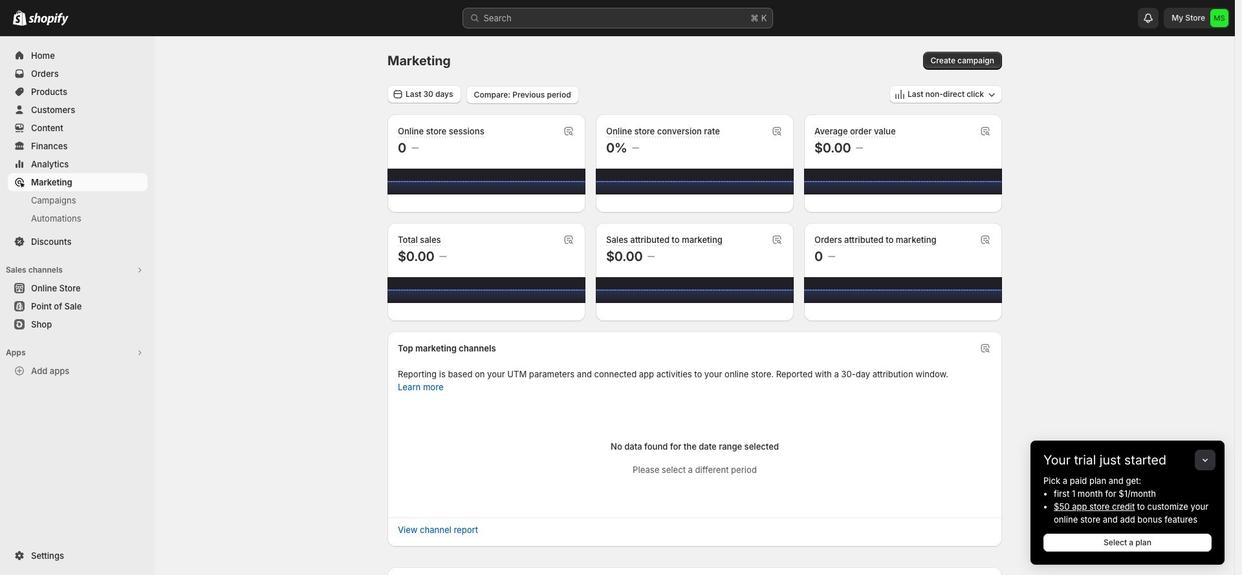 Task type: vqa. For each thing, say whether or not it's contained in the screenshot.
Sessions by location Sessions
no



Task type: locate. For each thing, give the bounding box(es) containing it.
0 horizontal spatial shopify image
[[13, 10, 27, 26]]

shopify image
[[13, 10, 27, 26], [28, 13, 69, 26]]



Task type: describe. For each thing, give the bounding box(es) containing it.
my store image
[[1211, 9, 1229, 27]]

1 horizontal spatial shopify image
[[28, 13, 69, 26]]



